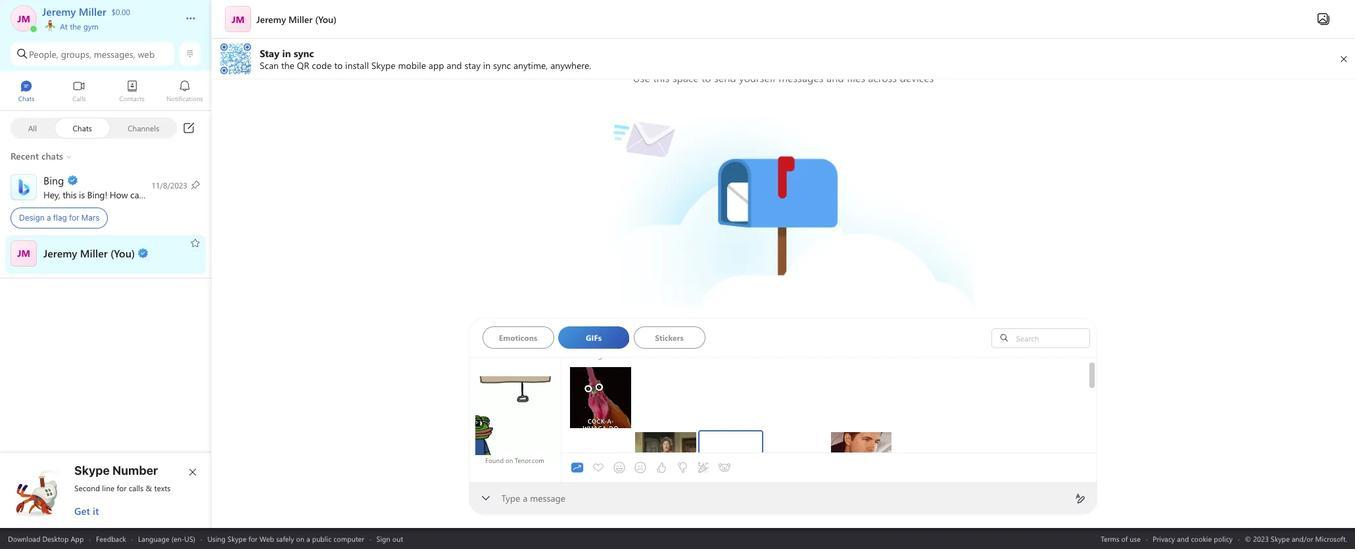 Task type: vqa. For each thing, say whether or not it's contained in the screenshot.
the "computer" on the bottom left of the page
yes



Task type: locate. For each thing, give the bounding box(es) containing it.
is
[[79, 188, 85, 201]]

design a flag for mars
[[19, 213, 100, 223]]

messages,
[[94, 48, 135, 60]]

Search text field
[[1013, 332, 1086, 344]]

sign out link
[[377, 534, 403, 544]]

download
[[8, 534, 40, 544]]

it
[[93, 505, 99, 518]]

second
[[74, 483, 100, 494]]

this
[[63, 188, 77, 201]]

language
[[138, 534, 169, 544]]

for for second line for calls & texts
[[117, 483, 127, 494]]

for right flag at the left top of page
[[69, 213, 79, 223]]

0 vertical spatial tab list
[[0, 74, 211, 110]]

for for using skype for web safely on a public computer
[[249, 534, 258, 544]]

1 horizontal spatial skype
[[228, 534, 247, 544]]

at the gym
[[58, 21, 99, 32]]

for left web at the bottom
[[249, 534, 258, 544]]

0 vertical spatial skype
[[74, 464, 110, 478]]

type
[[501, 493, 520, 505]]

computer
[[334, 534, 364, 544]]

number
[[112, 464, 158, 478]]

groups,
[[61, 48, 91, 60]]

!
[[105, 188, 107, 201]]

channels
[[128, 123, 159, 133]]

skype right the using
[[228, 534, 247, 544]]

0 vertical spatial a
[[47, 213, 51, 223]]

all
[[28, 123, 37, 133]]

flag
[[53, 213, 67, 223]]

1 vertical spatial a
[[523, 493, 528, 505]]

1 vertical spatial skype
[[228, 534, 247, 544]]

can
[[130, 188, 144, 201]]

for inside skype number element
[[117, 483, 127, 494]]

0 vertical spatial for
[[69, 213, 79, 223]]

app
[[71, 534, 84, 544]]

a
[[47, 213, 51, 223], [523, 493, 528, 505], [306, 534, 310, 544]]

gym
[[83, 21, 99, 32]]

safely
[[276, 534, 294, 544]]

privacy
[[1153, 534, 1175, 544]]

2 horizontal spatial a
[[523, 493, 528, 505]]

use
[[1130, 534, 1141, 544]]

tab list
[[0, 74, 211, 110], [482, 327, 968, 353], [567, 435, 735, 501]]

get
[[74, 505, 90, 518]]

at the gym button
[[42, 18, 172, 32]]

a right on
[[306, 534, 310, 544]]

and
[[1177, 534, 1189, 544]]

2 vertical spatial tab list
[[567, 435, 735, 501]]

2 horizontal spatial for
[[249, 534, 258, 544]]

1 horizontal spatial for
[[117, 483, 127, 494]]

sign out
[[377, 534, 403, 544]]

0 horizontal spatial for
[[69, 213, 79, 223]]

1 horizontal spatial a
[[306, 534, 310, 544]]

a left flag at the left top of page
[[47, 213, 51, 223]]

using skype for web safely on a public computer link
[[207, 534, 364, 544]]

i
[[146, 188, 149, 201]]

for
[[69, 213, 79, 223], [117, 483, 127, 494], [249, 534, 258, 544]]

policy
[[1214, 534, 1233, 544]]

0 horizontal spatial a
[[47, 213, 51, 223]]

a right type
[[523, 493, 528, 505]]

out
[[392, 534, 403, 544]]

how
[[110, 188, 128, 201]]

2 vertical spatial for
[[249, 534, 258, 544]]

you
[[171, 188, 185, 201]]

terms
[[1101, 534, 1120, 544]]

hey, this is bing ! how can i help you today?
[[43, 188, 216, 201]]

0 horizontal spatial skype
[[74, 464, 110, 478]]

skype
[[74, 464, 110, 478], [228, 534, 247, 544]]

texts
[[154, 483, 171, 494]]

using
[[207, 534, 226, 544]]

1 vertical spatial for
[[117, 483, 127, 494]]

mars
[[81, 213, 100, 223]]

privacy and cookie policy link
[[1153, 534, 1233, 544]]

skype up second
[[74, 464, 110, 478]]

for right line
[[117, 483, 127, 494]]

people, groups, messages, web button
[[11, 42, 174, 66]]



Task type: describe. For each thing, give the bounding box(es) containing it.
&
[[146, 483, 152, 494]]

1 vertical spatial tab list
[[482, 327, 968, 353]]

line
[[102, 483, 115, 494]]

sign
[[377, 534, 390, 544]]

a for message
[[523, 493, 528, 505]]

second line for calls & texts
[[74, 483, 171, 494]]

design
[[19, 213, 44, 223]]

get it
[[74, 505, 99, 518]]

feedback link
[[96, 534, 126, 544]]

of
[[1122, 534, 1128, 544]]

the
[[70, 21, 81, 32]]

feedback
[[96, 534, 126, 544]]

people, groups, messages, web
[[29, 48, 155, 60]]

message
[[530, 493, 566, 505]]

a for flag
[[47, 213, 51, 223]]

(en-
[[171, 534, 184, 544]]

us)
[[184, 534, 195, 544]]

web
[[138, 48, 155, 60]]

type a message
[[501, 493, 566, 505]]

skype inside skype number element
[[74, 464, 110, 478]]

terms of use
[[1101, 534, 1141, 544]]

terms of use link
[[1101, 534, 1141, 544]]

privacy and cookie policy
[[1153, 534, 1233, 544]]

at
[[60, 21, 68, 32]]

download desktop app
[[8, 534, 84, 544]]

people,
[[29, 48, 58, 60]]

skype number element
[[11, 464, 201, 518]]

bing
[[87, 188, 105, 201]]

web
[[260, 534, 274, 544]]

help
[[151, 188, 168, 201]]

cookie
[[1191, 534, 1212, 544]]

skype number
[[74, 464, 158, 478]]

using skype for web safely on a public computer
[[207, 534, 364, 544]]

download desktop app link
[[8, 534, 84, 544]]

2 vertical spatial a
[[306, 534, 310, 544]]

language (en-us)
[[138, 534, 195, 544]]

public
[[312, 534, 332, 544]]

on
[[296, 534, 305, 544]]

calls
[[129, 483, 144, 494]]

today?
[[188, 188, 214, 201]]

language (en-us) link
[[138, 534, 195, 544]]

hey,
[[43, 188, 60, 201]]

desktop
[[42, 534, 69, 544]]

Type a message text field
[[502, 493, 1064, 506]]

chats
[[73, 123, 92, 133]]



